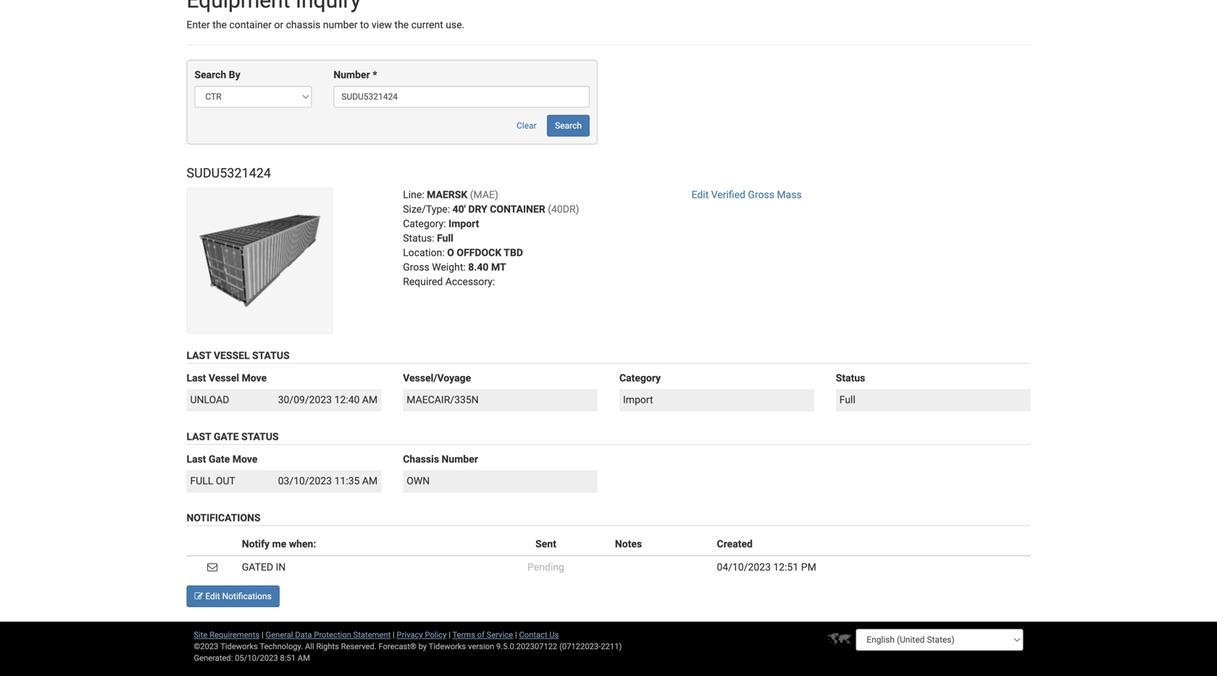 Task type: locate. For each thing, give the bounding box(es) containing it.
gate for status
[[214, 431, 239, 443]]

edit
[[692, 189, 709, 201], [205, 591, 220, 601]]

last up full
[[187, 453, 206, 465]]

0 vertical spatial import
[[449, 218, 479, 230]]

view
[[372, 19, 392, 31]]

0 vertical spatial vessel
[[214, 350, 250, 362]]

1 vertical spatial gate
[[209, 453, 230, 465]]

0 horizontal spatial gross
[[403, 261, 430, 273]]

notifications down out
[[187, 512, 261, 524]]

import down 40'
[[449, 218, 479, 230]]

search left by
[[195, 69, 226, 81]]

mt
[[491, 261, 506, 273]]

1 vertical spatial import
[[623, 394, 653, 406]]

am right 11:35
[[362, 475, 378, 487]]

technology.
[[260, 641, 303, 651]]

0 vertical spatial gross
[[748, 189, 775, 201]]

number right chassis
[[442, 453, 478, 465]]

edit left verified
[[692, 189, 709, 201]]

2211)
[[601, 641, 622, 651]]

enter
[[187, 19, 210, 31]]

policy
[[425, 630, 447, 639]]

edit for edit verified gross mass
[[692, 189, 709, 201]]

vessel up last vessel move
[[214, 350, 250, 362]]

required
[[403, 276, 443, 288]]

1 vertical spatial notifications
[[222, 591, 272, 601]]

| left general
[[262, 630, 264, 639]]

general
[[266, 630, 293, 639]]

1 horizontal spatial number
[[442, 453, 478, 465]]

0 vertical spatial full
[[437, 232, 454, 244]]

1 vertical spatial am
[[362, 475, 378, 487]]

0 horizontal spatial the
[[213, 19, 227, 31]]

2 vertical spatial am
[[298, 653, 310, 662]]

out
[[216, 475, 235, 487]]

0 vertical spatial search
[[195, 69, 226, 81]]

search inside "button"
[[555, 121, 582, 131]]

of
[[477, 630, 485, 639]]

0 vertical spatial edit
[[692, 189, 709, 201]]

1 horizontal spatial import
[[623, 394, 653, 406]]

2 the from the left
[[395, 19, 409, 31]]

0 horizontal spatial edit
[[205, 591, 220, 601]]

2 | from the left
[[393, 630, 395, 639]]

1 horizontal spatial full
[[840, 394, 856, 406]]

clear
[[517, 121, 537, 131]]

edit notifications link
[[187, 585, 280, 607]]

terms of service link
[[453, 630, 513, 639]]

8:51
[[280, 653, 296, 662]]

gross left mass
[[748, 189, 775, 201]]

0 horizontal spatial import
[[449, 218, 479, 230]]

| up tideworks
[[449, 630, 451, 639]]

am down all
[[298, 653, 310, 662]]

last up last vessel move
[[187, 350, 211, 362]]

number
[[334, 69, 370, 81], [442, 453, 478, 465]]

edit inside button
[[205, 591, 220, 601]]

0 horizontal spatial search
[[195, 69, 226, 81]]

1 horizontal spatial gross
[[748, 189, 775, 201]]

1 vertical spatial move
[[232, 453, 258, 465]]

1 vertical spatial search
[[555, 121, 582, 131]]

2 last from the top
[[187, 372, 206, 384]]

last for last gate move
[[187, 453, 206, 465]]

import
[[449, 218, 479, 230], [623, 394, 653, 406]]

last gate status
[[187, 431, 279, 443]]

protection
[[314, 630, 351, 639]]

edit right edit image
[[205, 591, 220, 601]]

the right view
[[395, 19, 409, 31]]

o
[[447, 247, 454, 259]]

vessel up unload
[[209, 372, 239, 384]]

weight:
[[432, 261, 466, 273]]

4 last from the top
[[187, 453, 206, 465]]

notifications
[[187, 512, 261, 524], [222, 591, 272, 601]]

search button
[[547, 115, 590, 137]]

maecair/335n
[[407, 394, 479, 406]]

am for 30/09/2023 12:40 am
[[362, 394, 378, 406]]

reserved.
[[341, 641, 377, 651]]

05/10/2023
[[235, 653, 278, 662]]

when:
[[289, 538, 316, 550]]

1 horizontal spatial the
[[395, 19, 409, 31]]

(40dr)
[[548, 203, 579, 215]]

last
[[187, 350, 211, 362], [187, 372, 206, 384], [187, 431, 211, 443], [187, 453, 206, 465]]

am
[[362, 394, 378, 406], [362, 475, 378, 487], [298, 653, 310, 662]]

move down last vessel status
[[242, 372, 267, 384]]

am right 12:40 at the left bottom of page
[[362, 394, 378, 406]]

Number * text field
[[334, 86, 590, 108]]

service
[[487, 630, 513, 639]]

status
[[252, 350, 290, 362], [836, 372, 865, 384], [241, 431, 279, 443]]

last up unload
[[187, 372, 206, 384]]

notifications inside button
[[222, 591, 272, 601]]

| up forecast®
[[393, 630, 395, 639]]

gross up required
[[403, 261, 430, 273]]

edit verified gross mass
[[692, 189, 802, 201]]

site
[[194, 630, 208, 639]]

move down last gate status
[[232, 453, 258, 465]]

edit for edit notifications
[[205, 591, 220, 601]]

offdock
[[457, 247, 502, 259]]

by
[[418, 641, 427, 651]]

1 horizontal spatial search
[[555, 121, 582, 131]]

full
[[190, 475, 213, 487]]

1 last from the top
[[187, 350, 211, 362]]

site requirements link
[[194, 630, 260, 639]]

gate up out
[[209, 453, 230, 465]]

edit verified gross mass link
[[692, 189, 802, 201]]

chassis
[[403, 453, 439, 465]]

*
[[373, 69, 377, 81]]

1 horizontal spatial edit
[[692, 189, 709, 201]]

the
[[213, 19, 227, 31], [395, 19, 409, 31]]

0 vertical spatial status
[[252, 350, 290, 362]]

am inside site requirements | general data protection statement | privacy policy | terms of service | contact us ©2023 tideworks technology. all rights reserved. forecast® by tideworks version 9.5.0.202307122 (07122023-2211) generated: 05/10/2023 8:51 am
[[298, 653, 310, 662]]

3 last from the top
[[187, 431, 211, 443]]

status for last vessel status
[[252, 350, 290, 362]]

40'
[[453, 203, 466, 215]]

maersk
[[427, 189, 468, 201]]

number *
[[334, 69, 377, 81]]

last vessel move
[[187, 372, 267, 384]]

0 vertical spatial number
[[334, 69, 370, 81]]

move
[[242, 372, 267, 384], [232, 453, 258, 465]]

12:40
[[334, 394, 360, 406]]

last gate move
[[187, 453, 258, 465]]

container
[[229, 19, 272, 31]]

search right clear button
[[555, 121, 582, 131]]

vessel for status
[[214, 350, 250, 362]]

dry
[[468, 203, 487, 215]]

notifications down gated
[[222, 591, 272, 601]]

line: maersk (mae) size/type: 40' dry container (40dr) category: import status: full location: o offdock tbd gross weight: 8.40 mt required accessory:
[[403, 189, 579, 288]]

chassis number
[[403, 453, 478, 465]]

0 horizontal spatial full
[[437, 232, 454, 244]]

in
[[276, 561, 286, 573]]

the right enter
[[213, 19, 227, 31]]

import inside line: maersk (mae) size/type: 40' dry container (40dr) category: import status: full location: o offdock tbd gross weight: 8.40 mt required accessory:
[[449, 218, 479, 230]]

import down category
[[623, 394, 653, 406]]

category:
[[403, 218, 446, 230]]

40dr image
[[187, 188, 333, 334]]

©2023 tideworks
[[194, 641, 258, 651]]

0 vertical spatial move
[[242, 372, 267, 384]]

number left *
[[334, 69, 370, 81]]

all
[[305, 641, 314, 651]]

1 vertical spatial vessel
[[209, 372, 239, 384]]

0 vertical spatial am
[[362, 394, 378, 406]]

1 vertical spatial edit
[[205, 591, 220, 601]]

| up 9.5.0.202307122
[[515, 630, 517, 639]]

last up the last gate move
[[187, 431, 211, 443]]

0 vertical spatial gate
[[214, 431, 239, 443]]

9.5.0.202307122
[[496, 641, 557, 651]]

gate up the last gate move
[[214, 431, 239, 443]]

1 vertical spatial gross
[[403, 261, 430, 273]]

search for search
[[555, 121, 582, 131]]

gate for move
[[209, 453, 230, 465]]

1 vertical spatial full
[[840, 394, 856, 406]]

search for search by
[[195, 69, 226, 81]]

notify
[[242, 538, 270, 550]]

2 vertical spatial status
[[241, 431, 279, 443]]



Task type: vqa. For each thing, say whether or not it's contained in the screenshot.
THE SUSPENDED
no



Task type: describe. For each thing, give the bounding box(es) containing it.
by
[[229, 69, 240, 81]]

0 horizontal spatial number
[[334, 69, 370, 81]]

mass
[[777, 189, 802, 201]]

privacy
[[397, 630, 423, 639]]

search by
[[195, 69, 240, 81]]

1 vertical spatial status
[[836, 372, 865, 384]]

1 vertical spatial number
[[442, 453, 478, 465]]

pm
[[801, 561, 816, 573]]

pending
[[528, 561, 564, 573]]

vessel for move
[[209, 372, 239, 384]]

gross inside line: maersk (mae) size/type: 40' dry container (40dr) category: import status: full location: o offdock tbd gross weight: 8.40 mt required accessory:
[[403, 261, 430, 273]]

notes
[[615, 538, 642, 550]]

requirements
[[210, 630, 260, 639]]

vessel/voyage
[[403, 372, 471, 384]]

move for last gate move
[[232, 453, 258, 465]]

full out
[[190, 475, 235, 487]]

created
[[717, 538, 753, 550]]

last vessel status
[[187, 350, 290, 362]]

number
[[323, 19, 358, 31]]

container
[[490, 203, 545, 215]]

last for last gate status
[[187, 431, 211, 443]]

12:51
[[773, 561, 799, 573]]

move for last vessel move
[[242, 372, 267, 384]]

category
[[620, 372, 661, 384]]

tideworks
[[429, 641, 466, 651]]

chassis
[[286, 19, 321, 31]]

me
[[272, 538, 286, 550]]

us
[[550, 630, 559, 639]]

verified
[[711, 189, 746, 201]]

terms
[[453, 630, 475, 639]]

edit notifications
[[203, 591, 272, 601]]

30/09/2023 12:40 am
[[278, 394, 378, 406]]

general data protection statement link
[[266, 630, 391, 639]]

04/10/2023
[[717, 561, 771, 573]]

0 vertical spatial notifications
[[187, 512, 261, 524]]

04/10/2023 12:51 pm
[[717, 561, 816, 573]]

size/type:
[[403, 203, 450, 215]]

use.
[[446, 19, 465, 31]]

30/09/2023
[[278, 394, 332, 406]]

enter the container or chassis number to view the current use.
[[187, 19, 465, 31]]

unload
[[190, 394, 229, 406]]

contact
[[519, 630, 548, 639]]

am for 03/10/2023 11:35 am
[[362, 475, 378, 487]]

edit notifications button
[[187, 585, 280, 607]]

last for last vessel move
[[187, 372, 206, 384]]

last for last vessel status
[[187, 350, 211, 362]]

line:
[[403, 189, 424, 201]]

status for last gate status
[[241, 431, 279, 443]]

to
[[360, 19, 369, 31]]

notify me when:
[[242, 538, 316, 550]]

contact us link
[[519, 630, 559, 639]]

statement
[[353, 630, 391, 639]]

gated
[[242, 561, 273, 573]]

current
[[411, 19, 443, 31]]

8.40
[[468, 261, 489, 273]]

1 the from the left
[[213, 19, 227, 31]]

03/10/2023
[[278, 475, 332, 487]]

(07122023-
[[559, 641, 601, 651]]

1 | from the left
[[262, 630, 264, 639]]

4 | from the left
[[515, 630, 517, 639]]

generated:
[[194, 653, 233, 662]]

privacy policy link
[[397, 630, 447, 639]]

own
[[407, 475, 430, 487]]

gated in
[[242, 561, 286, 573]]

clear button
[[509, 115, 545, 137]]

tbd
[[504, 247, 523, 259]]

edit image
[[195, 591, 203, 600]]

status:
[[403, 232, 434, 244]]

location:
[[403, 247, 445, 259]]

full inside line: maersk (mae) size/type: 40' dry container (40dr) category: import status: full location: o offdock tbd gross weight: 8.40 mt required accessory:
[[437, 232, 454, 244]]

03/10/2023 11:35 am
[[278, 475, 378, 487]]

version
[[468, 641, 494, 651]]

envelope o image
[[207, 562, 218, 572]]

3 | from the left
[[449, 630, 451, 639]]

(mae)
[[470, 189, 498, 201]]

accessory:
[[445, 276, 495, 288]]

site requirements | general data protection statement | privacy policy | terms of service | contact us ©2023 tideworks technology. all rights reserved. forecast® by tideworks version 9.5.0.202307122 (07122023-2211) generated: 05/10/2023 8:51 am
[[194, 630, 622, 662]]

or
[[274, 19, 283, 31]]

sudu5321424
[[187, 165, 271, 181]]

forecast®
[[379, 641, 416, 651]]

sent
[[536, 538, 556, 550]]



